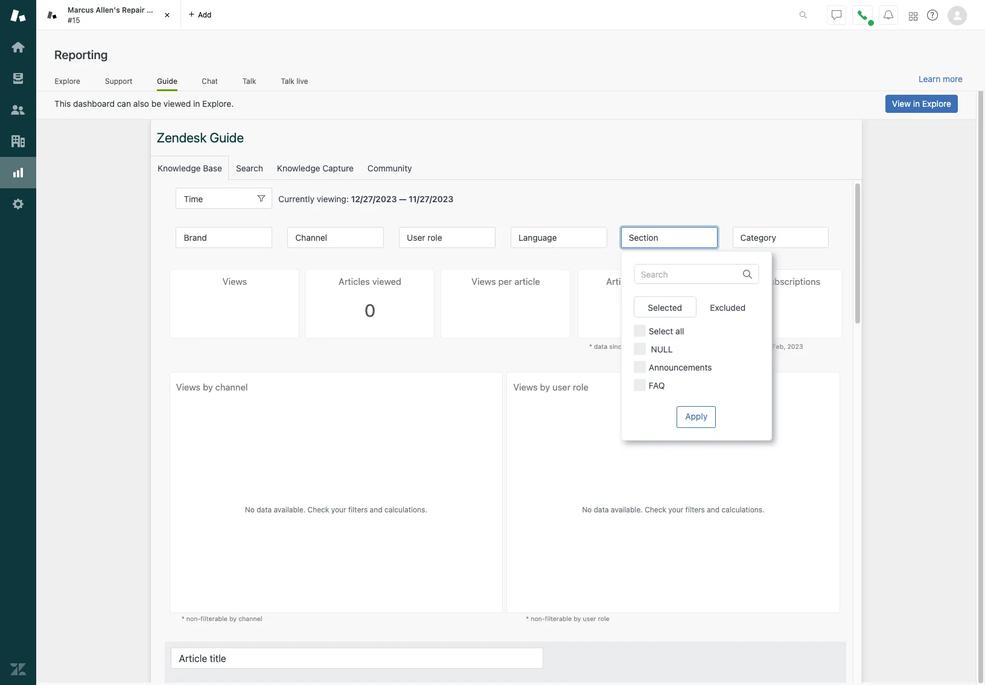 Task type: locate. For each thing, give the bounding box(es) containing it.
this
[[54, 98, 71, 109]]

get started image
[[10, 39, 26, 55]]

1 talk from the left
[[243, 76, 256, 85]]

chat
[[202, 76, 218, 85]]

also
[[133, 98, 149, 109]]

ticket
[[147, 5, 169, 15]]

in inside button
[[913, 98, 920, 109]]

1 vertical spatial explore
[[922, 98, 952, 109]]

tab
[[36, 0, 181, 30]]

talk live
[[281, 76, 308, 85]]

0 horizontal spatial talk
[[243, 76, 256, 85]]

2 in from the left
[[913, 98, 920, 109]]

viewed
[[164, 98, 191, 109]]

talk left live
[[281, 76, 295, 85]]

notifications image
[[884, 10, 894, 20]]

can
[[117, 98, 131, 109]]

in
[[193, 98, 200, 109], [913, 98, 920, 109]]

0 horizontal spatial explore
[[55, 76, 80, 85]]

1 horizontal spatial in
[[913, 98, 920, 109]]

talk for talk live
[[281, 76, 295, 85]]

2 talk from the left
[[281, 76, 295, 85]]

support link
[[105, 76, 133, 89]]

guide link
[[157, 76, 177, 91]]

button displays agent's chat status as invisible. image
[[832, 10, 842, 20]]

#15
[[68, 15, 80, 24]]

learn more link
[[919, 74, 963, 85]]

zendesk support image
[[10, 8, 26, 24]]

1 horizontal spatial talk
[[281, 76, 295, 85]]

allen's
[[96, 5, 120, 15]]

reporting
[[54, 48, 108, 62]]

in right viewed
[[193, 98, 200, 109]]

customers image
[[10, 102, 26, 118]]

more
[[943, 74, 963, 84]]

0 horizontal spatial in
[[193, 98, 200, 109]]

tabs tab list
[[36, 0, 787, 30]]

0 vertical spatial explore
[[55, 76, 80, 85]]

explore up this
[[55, 76, 80, 85]]

explore.
[[202, 98, 234, 109]]

explore
[[55, 76, 80, 85], [922, 98, 952, 109]]

marcus allen's repair ticket #15
[[68, 5, 169, 24]]

organizations image
[[10, 133, 26, 149]]

talk
[[243, 76, 256, 85], [281, 76, 295, 85]]

get help image
[[927, 10, 938, 21]]

talk right chat
[[243, 76, 256, 85]]

be
[[151, 98, 161, 109]]

admin image
[[10, 196, 26, 212]]

in right the view on the right top
[[913, 98, 920, 109]]

view in explore
[[892, 98, 952, 109]]

explore down learn more link at the right top
[[922, 98, 952, 109]]

marcus
[[68, 5, 94, 15]]

view
[[892, 98, 911, 109]]

1 horizontal spatial explore
[[922, 98, 952, 109]]



Task type: vqa. For each thing, say whether or not it's contained in the screenshot.
Get Started icon
yes



Task type: describe. For each thing, give the bounding box(es) containing it.
zendesk image
[[10, 662, 26, 677]]

talk link
[[242, 76, 256, 89]]

support
[[105, 76, 132, 85]]

tab containing marcus allen's repair ticket
[[36, 0, 181, 30]]

view in explore button
[[886, 95, 958, 113]]

dashboard
[[73, 98, 115, 109]]

talk for talk
[[243, 76, 256, 85]]

main element
[[0, 0, 36, 685]]

learn more
[[919, 74, 963, 84]]

explore inside view in explore button
[[922, 98, 952, 109]]

talk live link
[[281, 76, 309, 89]]

views image
[[10, 71, 26, 86]]

add
[[198, 10, 212, 19]]

repair
[[122, 5, 145, 15]]

guide
[[157, 76, 177, 85]]

explore link
[[54, 76, 81, 89]]

add button
[[181, 0, 219, 30]]

learn
[[919, 74, 941, 84]]

close image
[[161, 9, 173, 21]]

1 in from the left
[[193, 98, 200, 109]]

live
[[297, 76, 308, 85]]

chat link
[[202, 76, 218, 89]]

this dashboard can also be viewed in explore.
[[54, 98, 234, 109]]

zendesk products image
[[909, 12, 918, 20]]

reporting image
[[10, 165, 26, 181]]



